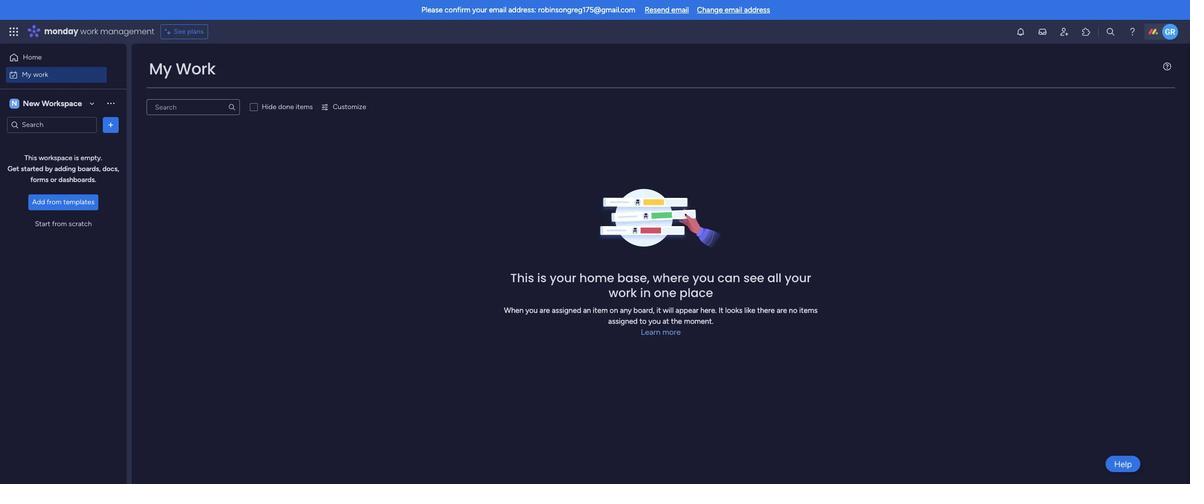 Task type: describe. For each thing, give the bounding box(es) containing it.
one
[[654, 285, 677, 301]]

more
[[663, 328, 681, 337]]

scratch
[[69, 220, 92, 229]]

my for my work
[[22, 70, 31, 79]]

n
[[12, 99, 17, 108]]

this for is
[[510, 270, 534, 286]]

it
[[719, 306, 723, 315]]

home
[[579, 270, 614, 286]]

work for monday
[[80, 26, 98, 37]]

menu image
[[1163, 63, 1171, 71]]

customize
[[333, 103, 366, 111]]

moment.
[[684, 317, 714, 326]]

select product image
[[9, 27, 19, 37]]

items inside this is your home base, where you can see all your work in one place when you are assigned an item on any board, it will appear here. it looks like there are no items assigned to you at the moment. learn more
[[799, 306, 818, 315]]

add from templates button
[[28, 195, 98, 211]]

see plans button
[[160, 24, 208, 39]]

no
[[789, 306, 798, 315]]

greg robinson image
[[1162, 24, 1178, 40]]

plans
[[187, 27, 204, 36]]

work inside this is your home base, where you can see all your work in one place when you are assigned an item on any board, it will appear here. it looks like there are no items assigned to you at the moment. learn more
[[609, 285, 637, 301]]

change email address link
[[697, 5, 770, 14]]

add
[[32, 198, 45, 207]]

looks
[[725, 306, 743, 315]]

help
[[1114, 460, 1132, 470]]

address
[[744, 5, 770, 14]]

on
[[610, 306, 618, 315]]

email for change email address
[[725, 5, 742, 14]]

in
[[640, 285, 651, 301]]

when
[[504, 306, 524, 315]]

new
[[23, 99, 40, 108]]

see
[[743, 270, 764, 286]]

workspace
[[42, 99, 82, 108]]

2 are from the left
[[777, 306, 787, 315]]

invite members image
[[1060, 27, 1070, 37]]

this for workspace
[[24, 154, 37, 162]]

email for resend email
[[671, 5, 689, 14]]

get
[[7, 165, 19, 173]]

work for my
[[33, 70, 48, 79]]

welcome to my work feature image image
[[598, 189, 724, 250]]

an
[[583, 306, 591, 315]]

by
[[45, 165, 53, 173]]

learn more link
[[641, 328, 681, 338]]

empty.
[[81, 154, 102, 162]]

inbox image
[[1038, 27, 1048, 37]]

to
[[640, 317, 647, 326]]

will
[[663, 306, 674, 315]]

started
[[21, 165, 43, 173]]

apps image
[[1081, 27, 1091, 37]]

where
[[653, 270, 689, 286]]

see
[[174, 27, 186, 36]]

change
[[697, 5, 723, 14]]

1 are from the left
[[540, 306, 550, 315]]

the
[[671, 317, 682, 326]]

your for home
[[550, 270, 576, 286]]

my work
[[149, 58, 216, 80]]

appear
[[676, 306, 699, 315]]

add from templates
[[32, 198, 94, 207]]

or
[[50, 176, 57, 184]]

this workspace is empty. get started by adding boards, docs, forms or dashboards.
[[7, 154, 119, 184]]

home button
[[6, 50, 107, 66]]

1 horizontal spatial you
[[649, 317, 661, 326]]

monday work management
[[44, 26, 154, 37]]



Task type: vqa. For each thing, say whether or not it's contained in the screenshot.
Start from scratch link
no



Task type: locate. For each thing, give the bounding box(es) containing it.
0 vertical spatial assigned
[[552, 306, 581, 315]]

0 horizontal spatial is
[[74, 154, 79, 162]]

assigned left "an"
[[552, 306, 581, 315]]

3 email from the left
[[725, 5, 742, 14]]

from right "start"
[[52, 220, 67, 229]]

workspace selection element
[[9, 98, 83, 110]]

this
[[24, 154, 37, 162], [510, 270, 534, 286]]

monday
[[44, 26, 78, 37]]

please confirm your email address: robinsongreg175@gmail.com
[[421, 5, 635, 14]]

email right change
[[725, 5, 742, 14]]

help button
[[1106, 457, 1141, 473]]

this is your home base, where you can see all your work in one place when you are assigned an item on any board, it will appear here. it looks like there are no items assigned to you at the moment. learn more
[[504, 270, 818, 337]]

assigned
[[552, 306, 581, 315], [608, 317, 638, 326]]

0 horizontal spatial email
[[489, 5, 507, 14]]

work
[[176, 58, 216, 80]]

2 email from the left
[[671, 5, 689, 14]]

None search field
[[147, 99, 240, 115]]

1 vertical spatial this
[[510, 270, 534, 286]]

boards,
[[78, 165, 101, 173]]

0 horizontal spatial my
[[22, 70, 31, 79]]

can
[[718, 270, 740, 286]]

your right all
[[785, 270, 811, 286]]

all
[[767, 270, 782, 286]]

there
[[757, 306, 775, 315]]

home
[[23, 53, 42, 62]]

my work
[[22, 70, 48, 79]]

any
[[620, 306, 632, 315]]

search everything image
[[1106, 27, 1116, 37]]

2 vertical spatial you
[[649, 317, 661, 326]]

1 email from the left
[[489, 5, 507, 14]]

done
[[278, 103, 294, 111]]

docs,
[[102, 165, 119, 173]]

2 horizontal spatial work
[[609, 285, 637, 301]]

my left work
[[149, 58, 172, 80]]

dashboards.
[[58, 176, 96, 184]]

like
[[745, 306, 756, 315]]

items
[[296, 103, 313, 111], [799, 306, 818, 315]]

hide done items
[[262, 103, 313, 111]]

here.
[[700, 306, 717, 315]]

Filter dashboard by text search field
[[147, 99, 240, 115]]

item
[[593, 306, 608, 315]]

0 vertical spatial work
[[80, 26, 98, 37]]

place
[[680, 285, 713, 301]]

robinsongreg175@gmail.com
[[538, 5, 635, 14]]

1 vertical spatial items
[[799, 306, 818, 315]]

see plans
[[174, 27, 204, 36]]

templates
[[63, 198, 94, 207]]

base,
[[617, 270, 650, 286]]

notifications image
[[1016, 27, 1026, 37]]

this inside this workspace is empty. get started by adding boards, docs, forms or dashboards.
[[24, 154, 37, 162]]

my work button
[[6, 67, 107, 83]]

work inside button
[[33, 70, 48, 79]]

is inside this workspace is empty. get started by adding boards, docs, forms or dashboards.
[[74, 154, 79, 162]]

is inside this is your home base, where you can see all your work in one place when you are assigned an item on any board, it will appear here. it looks like there are no items assigned to you at the moment. learn more
[[537, 270, 547, 286]]

from for start
[[52, 220, 67, 229]]

this up when
[[510, 270, 534, 286]]

1 horizontal spatial is
[[537, 270, 547, 286]]

0 horizontal spatial work
[[33, 70, 48, 79]]

1 horizontal spatial my
[[149, 58, 172, 80]]

you left can
[[692, 270, 715, 286]]

from inside add from templates 'button'
[[47, 198, 62, 207]]

customize button
[[317, 99, 370, 115]]

0 vertical spatial items
[[296, 103, 313, 111]]

from right add
[[47, 198, 62, 207]]

0 horizontal spatial assigned
[[552, 306, 581, 315]]

2 horizontal spatial your
[[785, 270, 811, 286]]

1 horizontal spatial this
[[510, 270, 534, 286]]

you up learn
[[649, 317, 661, 326]]

0 horizontal spatial you
[[525, 306, 538, 315]]

items right done
[[296, 103, 313, 111]]

your
[[472, 5, 487, 14], [550, 270, 576, 286], [785, 270, 811, 286]]

change email address
[[697, 5, 770, 14]]

it
[[657, 306, 661, 315]]

resend email link
[[645, 5, 689, 14]]

my
[[149, 58, 172, 80], [22, 70, 31, 79]]

learn
[[641, 328, 661, 337]]

1 horizontal spatial email
[[671, 5, 689, 14]]

hide
[[262, 103, 277, 111]]

email
[[489, 5, 507, 14], [671, 5, 689, 14], [725, 5, 742, 14]]

forms
[[30, 176, 49, 184]]

my down home at top
[[22, 70, 31, 79]]

0 horizontal spatial are
[[540, 306, 550, 315]]

0 vertical spatial is
[[74, 154, 79, 162]]

is
[[74, 154, 79, 162], [537, 270, 547, 286]]

board,
[[634, 306, 655, 315]]

0 vertical spatial from
[[47, 198, 62, 207]]

this inside this is your home base, where you can see all your work in one place when you are assigned an item on any board, it will appear here. it looks like there are no items assigned to you at the moment. learn more
[[510, 270, 534, 286]]

1 vertical spatial is
[[537, 270, 547, 286]]

1 horizontal spatial work
[[80, 26, 98, 37]]

options image
[[106, 120, 116, 130]]

adding
[[54, 165, 76, 173]]

1 vertical spatial from
[[52, 220, 67, 229]]

address:
[[508, 5, 536, 14]]

your right the "confirm"
[[472, 5, 487, 14]]

1 horizontal spatial your
[[550, 270, 576, 286]]

1 horizontal spatial are
[[777, 306, 787, 315]]

work
[[80, 26, 98, 37], [33, 70, 48, 79], [609, 285, 637, 301]]

Search in workspace field
[[21, 119, 83, 131]]

are
[[540, 306, 550, 315], [777, 306, 787, 315]]

0 horizontal spatial your
[[472, 5, 487, 14]]

2 horizontal spatial you
[[692, 270, 715, 286]]

1 horizontal spatial items
[[799, 306, 818, 315]]

2 horizontal spatial email
[[725, 5, 742, 14]]

workspace options image
[[106, 98, 116, 108]]

are right when
[[540, 306, 550, 315]]

from for add
[[47, 198, 62, 207]]

0 vertical spatial this
[[24, 154, 37, 162]]

email left address:
[[489, 5, 507, 14]]

1 vertical spatial you
[[525, 306, 538, 315]]

this up started
[[24, 154, 37, 162]]

search image
[[228, 103, 236, 111]]

your for email
[[472, 5, 487, 14]]

workspace image
[[9, 98, 19, 109]]

0 horizontal spatial this
[[24, 154, 37, 162]]

at
[[663, 317, 669, 326]]

work right monday
[[80, 26, 98, 37]]

start
[[35, 220, 50, 229]]

items right no
[[799, 306, 818, 315]]

new workspace
[[23, 99, 82, 108]]

resend email
[[645, 5, 689, 14]]

you
[[692, 270, 715, 286], [525, 306, 538, 315], [649, 317, 661, 326]]

you right when
[[525, 306, 538, 315]]

1 vertical spatial work
[[33, 70, 48, 79]]

my inside button
[[22, 70, 31, 79]]

are left no
[[777, 306, 787, 315]]

assigned down any on the right
[[608, 317, 638, 326]]

help image
[[1128, 27, 1138, 37]]

2 vertical spatial work
[[609, 285, 637, 301]]

management
[[100, 26, 154, 37]]

please
[[421, 5, 443, 14]]

confirm
[[445, 5, 471, 14]]

email right resend
[[671, 5, 689, 14]]

my for my work
[[149, 58, 172, 80]]

from inside 'start from scratch' button
[[52, 220, 67, 229]]

1 vertical spatial assigned
[[608, 317, 638, 326]]

0 vertical spatial you
[[692, 270, 715, 286]]

0 horizontal spatial items
[[296, 103, 313, 111]]

from
[[47, 198, 62, 207], [52, 220, 67, 229]]

workspace
[[39, 154, 72, 162]]

1 horizontal spatial assigned
[[608, 317, 638, 326]]

work down home at top
[[33, 70, 48, 79]]

start from scratch
[[35, 220, 92, 229]]

work up any on the right
[[609, 285, 637, 301]]

start from scratch button
[[31, 217, 96, 232]]

resend
[[645, 5, 670, 14]]

your left home at bottom
[[550, 270, 576, 286]]



